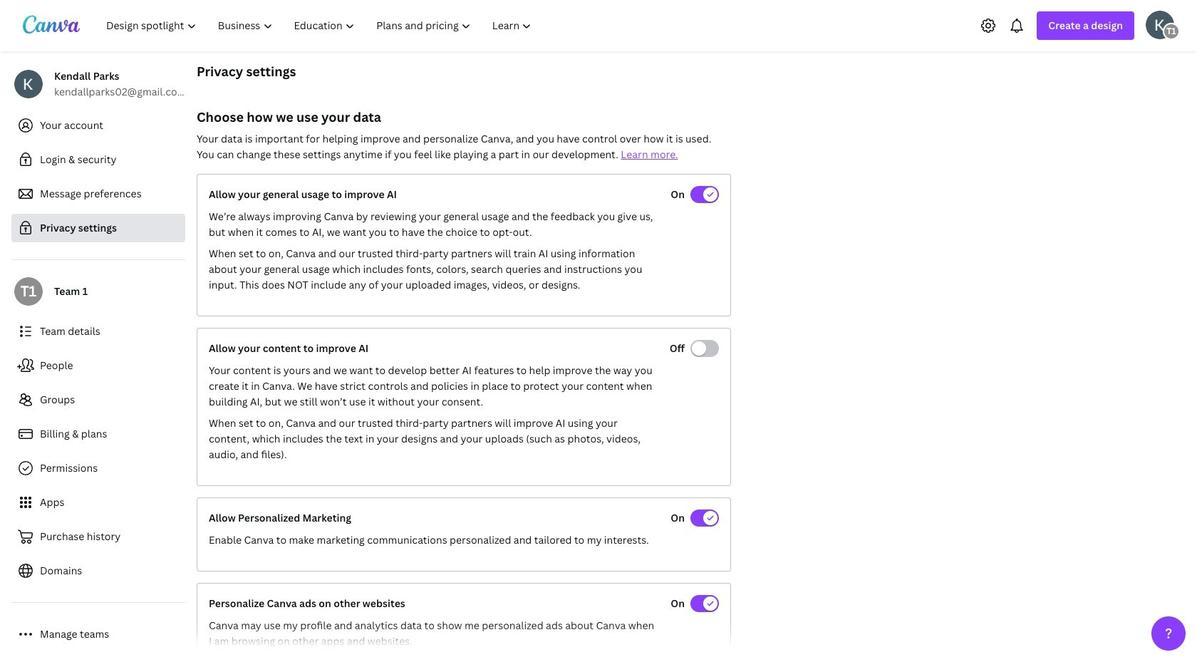 Task type: locate. For each thing, give the bounding box(es) containing it.
1 horizontal spatial team 1 element
[[1164, 22, 1181, 40]]

team 1 image
[[1164, 22, 1181, 40]]

top level navigation element
[[97, 11, 544, 40]]

1 vertical spatial team 1 element
[[14, 277, 43, 306]]

team 1 element
[[1164, 22, 1181, 40], [14, 277, 43, 306]]

0 horizontal spatial team 1 element
[[14, 277, 43, 306]]



Task type: vqa. For each thing, say whether or not it's contained in the screenshot.
Team 1 icon
yes



Task type: describe. For each thing, give the bounding box(es) containing it.
0 vertical spatial team 1 element
[[1164, 22, 1181, 40]]

kendall parks image
[[1147, 10, 1175, 39]]

team 1 image
[[14, 277, 43, 306]]



